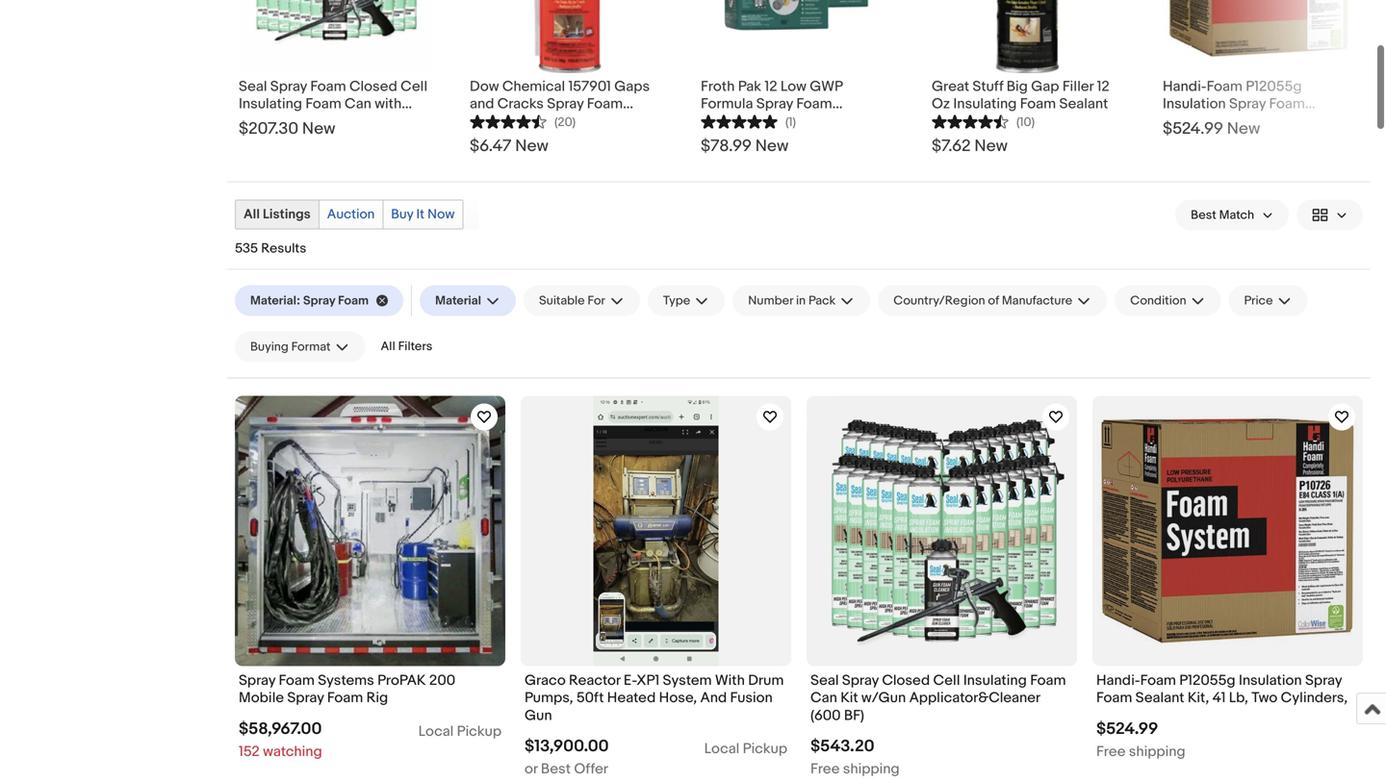 Task type: vqa. For each thing, say whether or not it's contained in the screenshot.
the left PICKUP
yes



Task type: describe. For each thing, give the bounding box(es) containing it.
best match button
[[1176, 200, 1289, 231]]

41
[[1213, 690, 1226, 707]]

systems
[[318, 673, 374, 690]]

great
[[932, 78, 970, 95]]

reactor
[[569, 673, 621, 690]]

new for $524.99 new
[[1227, 119, 1261, 139]]

foam inside dow chemical 157901 gaps and cracks spray foam insulation - 12oz
[[587, 95, 623, 113]]

spray inside handi-foam p12055g insulation spray foam sealant kit, 41 lb, two cylinders,
[[1305, 673, 1342, 690]]

all filters
[[381, 339, 433, 354]]

great stuff big gap filler 12 oz insulating foam sealant link
[[932, 73, 1125, 113]]

$13,900.00
[[525, 737, 609, 757]]

dow chemical 157901 gaps and cracks spray foam insulation - 12oz
[[470, 78, 650, 130]]

shipping for $524.99
[[1129, 744, 1186, 761]]

pack
[[809, 293, 836, 308]]

now
[[428, 207, 455, 223]]

$524.99 for free
[[1097, 720, 1159, 740]]

free for $524.99
[[1097, 744, 1126, 761]]

535
[[235, 241, 258, 257]]

-
[[536, 113, 542, 130]]

match
[[1220, 208, 1255, 223]]

$524.99 free shipping
[[1097, 720, 1186, 761]]

graco reactor e-xp1 system with drum pumps, 50ft heated hose, and fusion gun link
[[525, 673, 788, 730]]

handi-foam p12055g insulation spray foam sealant kit, 41 lb, two cylinders, image
[[1093, 396, 1363, 667]]

foam inside seal spray closed cell insulating foam can kit w/gun applicator&cleaner (600 bf)
[[1030, 673, 1066, 690]]

kit
[[841, 690, 858, 707]]

spray inside dow chemical 157901 gaps and cracks spray foam insulation - 12oz
[[547, 95, 584, 113]]

$6.47 new
[[470, 136, 549, 156]]

$207.30
[[239, 119, 299, 139]]

insulating inside seal spray closed cell insulating foam can kit w/gun applicator&cleaner (600 bf)
[[964, 673, 1027, 690]]

suitable for
[[539, 293, 605, 308]]

dow chemical 157901 gaps and cracks spray foam insulation - 12oz image
[[470, 0, 662, 73]]

157901
[[569, 78, 611, 95]]

4.5 out of 5 stars image
[[932, 113, 1009, 130]]

4.4 out of 5 stars image
[[470, 113, 547, 130]]

of
[[988, 293, 999, 308]]

50ft
[[577, 690, 604, 707]]

stuff
[[973, 78, 1004, 95]]

buying
[[250, 340, 289, 355]]

big
[[1007, 78, 1028, 95]]

price button
[[1229, 285, 1308, 316]]

cracks
[[498, 95, 544, 113]]

type button
[[648, 285, 725, 316]]

gun
[[525, 708, 552, 725]]

spray right material:
[[303, 293, 335, 308]]

great stuff big gap filler 12 oz insulating foam sealant image
[[932, 0, 1125, 73]]

w/gun
[[862, 690, 906, 707]]

condition
[[1131, 293, 1187, 308]]

foam inside great stuff big gap filler 12 oz insulating foam sealant
[[1020, 95, 1056, 113]]

12
[[1097, 78, 1110, 95]]

drum
[[748, 673, 784, 690]]

seal spray closed cell insulating foam can kit w/gun applicator&cleaner (600 bf) image
[[807, 396, 1077, 667]]

fusion
[[730, 690, 773, 707]]

$207.30 new
[[239, 119, 336, 139]]

(20) link
[[470, 113, 576, 130]]

(10)
[[1017, 115, 1035, 130]]

all for all listings
[[244, 207, 260, 223]]

material: spray foam
[[250, 293, 369, 308]]

propak
[[378, 673, 426, 690]]

offer
[[574, 761, 608, 778]]

cell
[[933, 673, 960, 690]]

535 results
[[235, 241, 306, 257]]

handi-
[[1097, 673, 1141, 690]]

$7.62 new
[[932, 136, 1008, 156]]

graco reactor e-xp1 system with drum pumps, 50ft heated hose, and fusion gun
[[525, 673, 784, 725]]

material
[[435, 293, 481, 308]]

free for $543.20
[[811, 761, 840, 778]]

12oz
[[545, 113, 573, 130]]

for
[[588, 293, 605, 308]]

heated
[[607, 690, 656, 707]]

and
[[470, 95, 494, 113]]

seal spray foam closed cell insulating foam can with gun nozzle and cleaner - 24 oz, 12 can per pack image
[[239, 0, 431, 73]]

new for $6.47 new
[[515, 136, 549, 156]]

sealant inside handi-foam p12055g insulation spray foam sealant kit, 41 lb, two cylinders,
[[1136, 690, 1185, 707]]

two
[[1252, 690, 1278, 707]]

insulating inside great stuff big gap filler 12 oz insulating foam sealant
[[954, 95, 1017, 113]]

pickup for $13,900.00
[[743, 741, 788, 758]]

seal
[[811, 673, 839, 690]]

in
[[796, 293, 806, 308]]

dow chemical 157901 gaps and cracks spray foam insulation - 12oz link
[[470, 73, 662, 130]]

graco reactor e-xp1 system with drum pumps, 50ft heated hose, and fusion gun image
[[594, 396, 719, 667]]

$524.99 for new
[[1163, 119, 1224, 139]]

cylinders,
[[1281, 690, 1348, 707]]

spray up 'mobile' on the bottom of page
[[239, 673, 276, 690]]

oz
[[932, 95, 950, 113]]

$78.99 new
[[701, 136, 789, 156]]

spray foam systems propak 200 mobile spray foam rig
[[239, 673, 455, 707]]

152
[[239, 744, 260, 761]]

best match
[[1191, 208, 1255, 223]]

it
[[416, 207, 425, 223]]

lb,
[[1229, 690, 1249, 707]]

number in pack
[[748, 293, 836, 308]]

handi-foam p12055g insulation spray foam sealant kit, 41 lb, two cylinders, link
[[1097, 673, 1359, 712]]

buying format
[[250, 340, 331, 355]]

$7.62
[[932, 136, 971, 156]]

spray inside seal spray closed cell insulating foam can kit w/gun applicator&cleaner (600 bf)
[[842, 673, 879, 690]]

gaps
[[614, 78, 650, 95]]



Task type: locate. For each thing, give the bounding box(es) containing it.
best right or
[[541, 761, 571, 778]]

$524.99 inside $524.99 free shipping
[[1097, 720, 1159, 740]]

best inside "dropdown button"
[[1191, 208, 1217, 223]]

country/region
[[894, 293, 985, 308]]

free down $543.20
[[811, 761, 840, 778]]

1 horizontal spatial sealant
[[1136, 690, 1185, 707]]

handi-foam p12055g insulation spray foam sealant kit 41 lb two cylinders image
[[1163, 0, 1356, 73]]

buy it now
[[391, 207, 455, 223]]

local pickup 152 watching
[[239, 723, 502, 761]]

graco
[[525, 673, 566, 690]]

local for $58,967.00
[[418, 723, 454, 741]]

number
[[748, 293, 793, 308]]

manufacture
[[1002, 293, 1073, 308]]

0 vertical spatial insulation
[[470, 113, 533, 130]]

0 vertical spatial all
[[244, 207, 260, 223]]

spray
[[547, 95, 584, 113], [303, 293, 335, 308], [239, 673, 276, 690], [842, 673, 879, 690], [1305, 673, 1342, 690], [287, 690, 324, 707]]

1 vertical spatial all
[[381, 339, 395, 354]]

0 horizontal spatial best
[[541, 761, 571, 778]]

$6.47
[[470, 136, 512, 156]]

seal spray closed cell insulating foam can kit w/gun applicator&cleaner (600 bf)
[[811, 673, 1066, 725]]

local inside local pickup or best offer
[[704, 741, 740, 758]]

$543.20
[[811, 737, 875, 757]]

0 horizontal spatial all
[[244, 207, 260, 223]]

200
[[429, 673, 455, 690]]

0 horizontal spatial insulation
[[470, 113, 533, 130]]

results
[[261, 241, 306, 257]]

and
[[700, 690, 727, 707]]

0 vertical spatial $524.99
[[1163, 119, 1224, 139]]

pickup inside local pickup 152 watching
[[457, 723, 502, 741]]

1 vertical spatial insulation
[[1239, 673, 1302, 690]]

free inside $524.99 free shipping
[[1097, 744, 1126, 761]]

0 vertical spatial sealant
[[1059, 95, 1108, 113]]

price
[[1244, 293, 1273, 308]]

mobile
[[239, 690, 284, 707]]

all listings link
[[236, 201, 318, 229]]

new
[[302, 119, 336, 139], [1227, 119, 1261, 139], [515, 136, 549, 156], [755, 136, 789, 156], [975, 136, 1008, 156]]

new down (1)
[[755, 136, 789, 156]]

0 vertical spatial best
[[1191, 208, 1217, 223]]

$524.99 up best match at the right
[[1163, 119, 1224, 139]]

all up the 535
[[244, 207, 260, 223]]

number in pack button
[[733, 285, 871, 316]]

all left filters
[[381, 339, 395, 354]]

buying format button
[[235, 332, 365, 362]]

system
[[663, 673, 712, 690]]

0 horizontal spatial shipping
[[843, 761, 900, 778]]

applicator&cleaner
[[909, 690, 1040, 707]]

1 horizontal spatial all
[[381, 339, 395, 354]]

$78.99
[[701, 136, 752, 156]]

or
[[525, 761, 538, 778]]

0 horizontal spatial free
[[811, 761, 840, 778]]

material: spray foam link
[[235, 285, 403, 316]]

pickup for $58,967.00
[[457, 723, 502, 741]]

all
[[244, 207, 260, 223], [381, 339, 395, 354]]

pickup down fusion
[[743, 741, 788, 758]]

$524.99 down handi-
[[1097, 720, 1159, 740]]

spray up cylinders,
[[1305, 673, 1342, 690]]

pumps,
[[525, 690, 573, 707]]

auction link
[[319, 201, 383, 229]]

shipping down handi-
[[1129, 744, 1186, 761]]

insulation up the $6.47 new
[[470, 113, 533, 130]]

1 horizontal spatial local
[[704, 741, 740, 758]]

foam
[[587, 95, 623, 113], [1020, 95, 1056, 113], [338, 293, 369, 308], [279, 673, 315, 690], [1030, 673, 1066, 690], [1141, 673, 1176, 690], [327, 690, 363, 707], [1097, 690, 1133, 707]]

5 out of 5 stars image
[[701, 113, 778, 130]]

new right $207.30
[[302, 119, 336, 139]]

bf)
[[844, 708, 864, 725]]

material button
[[420, 285, 516, 316]]

new down - on the top of the page
[[515, 136, 549, 156]]

shipping for $543.20
[[843, 761, 900, 778]]

shipping down $543.20
[[843, 761, 900, 778]]

0 horizontal spatial pickup
[[457, 723, 502, 741]]

free inside $543.20 free shipping
[[811, 761, 840, 778]]

1 vertical spatial insulating
[[964, 673, 1027, 690]]

local down and
[[704, 741, 740, 758]]

(20)
[[555, 115, 576, 130]]

all inside button
[[381, 339, 395, 354]]

1 vertical spatial $524.99
[[1097, 720, 1159, 740]]

suitable for button
[[524, 285, 640, 316]]

$543.20 free shipping
[[811, 737, 900, 778]]

country/region of manufacture button
[[878, 285, 1107, 316]]

new down (10) link
[[975, 136, 1008, 156]]

(10) link
[[932, 113, 1035, 130]]

0 vertical spatial insulating
[[954, 95, 1017, 113]]

spray foam systems propak 200 mobile spray foam rig image
[[235, 396, 505, 667]]

local inside local pickup 152 watching
[[418, 723, 454, 741]]

all listings
[[244, 207, 311, 223]]

spray foam systems propak 200 mobile spray foam rig link
[[239, 673, 502, 712]]

1 horizontal spatial shipping
[[1129, 744, 1186, 761]]

shipping
[[1129, 744, 1186, 761], [843, 761, 900, 778]]

0 horizontal spatial local
[[418, 723, 454, 741]]

view: gallery view image
[[1312, 205, 1348, 225]]

format
[[291, 340, 331, 355]]

1 horizontal spatial insulation
[[1239, 673, 1302, 690]]

free
[[1097, 744, 1126, 761], [811, 761, 840, 778]]

best
[[1191, 208, 1217, 223], [541, 761, 571, 778]]

hose,
[[659, 690, 697, 707]]

country/region of manufacture
[[894, 293, 1073, 308]]

1 vertical spatial best
[[541, 761, 571, 778]]

auction
[[327, 207, 375, 223]]

new up match
[[1227, 119, 1261, 139]]

suitable
[[539, 293, 585, 308]]

new for $7.62 new
[[975, 136, 1008, 156]]

local for $13,900.00
[[704, 741, 740, 758]]

all filters button
[[373, 332, 440, 362]]

sealant
[[1059, 95, 1108, 113], [1136, 690, 1185, 707]]

spray up "kit"
[[842, 673, 879, 690]]

buy
[[391, 207, 413, 223]]

1 horizontal spatial $524.99
[[1163, 119, 1224, 139]]

filters
[[398, 339, 433, 354]]

with
[[715, 673, 745, 690]]

foam inside material: spray foam link
[[338, 293, 369, 308]]

insulation
[[470, 113, 533, 130], [1239, 673, 1302, 690]]

all for all filters
[[381, 339, 395, 354]]

xp1
[[637, 673, 660, 690]]

shipping inside $543.20 free shipping
[[843, 761, 900, 778]]

1 horizontal spatial free
[[1097, 744, 1126, 761]]

insulation up two
[[1239, 673, 1302, 690]]

pickup inside local pickup or best offer
[[743, 741, 788, 758]]

insulating
[[954, 95, 1017, 113], [964, 673, 1027, 690]]

sealant inside great stuff big gap filler 12 oz insulating foam sealant
[[1059, 95, 1108, 113]]

can
[[811, 690, 837, 707]]

shipping inside $524.99 free shipping
[[1129, 744, 1186, 761]]

insulation inside dow chemical 157901 gaps and cracks spray foam insulation - 12oz
[[470, 113, 533, 130]]

froth pak 12 low gwp formula spray foam insulation - pack of 2 (12030014) image
[[701, 0, 893, 73]]

new for $78.99 new
[[755, 136, 789, 156]]

type
[[663, 293, 691, 308]]

1 vertical spatial sealant
[[1136, 690, 1185, 707]]

best inside local pickup or best offer
[[541, 761, 571, 778]]

$524.99 new
[[1163, 119, 1261, 139]]

great stuff big gap filler 12 oz insulating foam sealant
[[932, 78, 1110, 113]]

$58,967.00
[[239, 720, 322, 740]]

insulation inside handi-foam p12055g insulation spray foam sealant kit, 41 lb, two cylinders,
[[1239, 673, 1302, 690]]

new for $207.30 new
[[302, 119, 336, 139]]

1 horizontal spatial best
[[1191, 208, 1217, 223]]

material:
[[250, 293, 300, 308]]

spray up the $58,967.00
[[287, 690, 324, 707]]

best left match
[[1191, 208, 1217, 223]]

p12055g
[[1180, 673, 1236, 690]]

spray up the (20)
[[547, 95, 584, 113]]

1 horizontal spatial pickup
[[743, 741, 788, 758]]

0 horizontal spatial sealant
[[1059, 95, 1108, 113]]

kit,
[[1188, 690, 1209, 707]]

0 horizontal spatial $524.99
[[1097, 720, 1159, 740]]

handi-foam p12055g insulation spray foam sealant kit, 41 lb, two cylinders,
[[1097, 673, 1348, 707]]

local down "200"
[[418, 723, 454, 741]]

watching
[[263, 744, 322, 761]]

free down handi-
[[1097, 744, 1126, 761]]

condition button
[[1115, 285, 1221, 316]]

pickup left gun
[[457, 723, 502, 741]]

dow
[[470, 78, 499, 95]]



